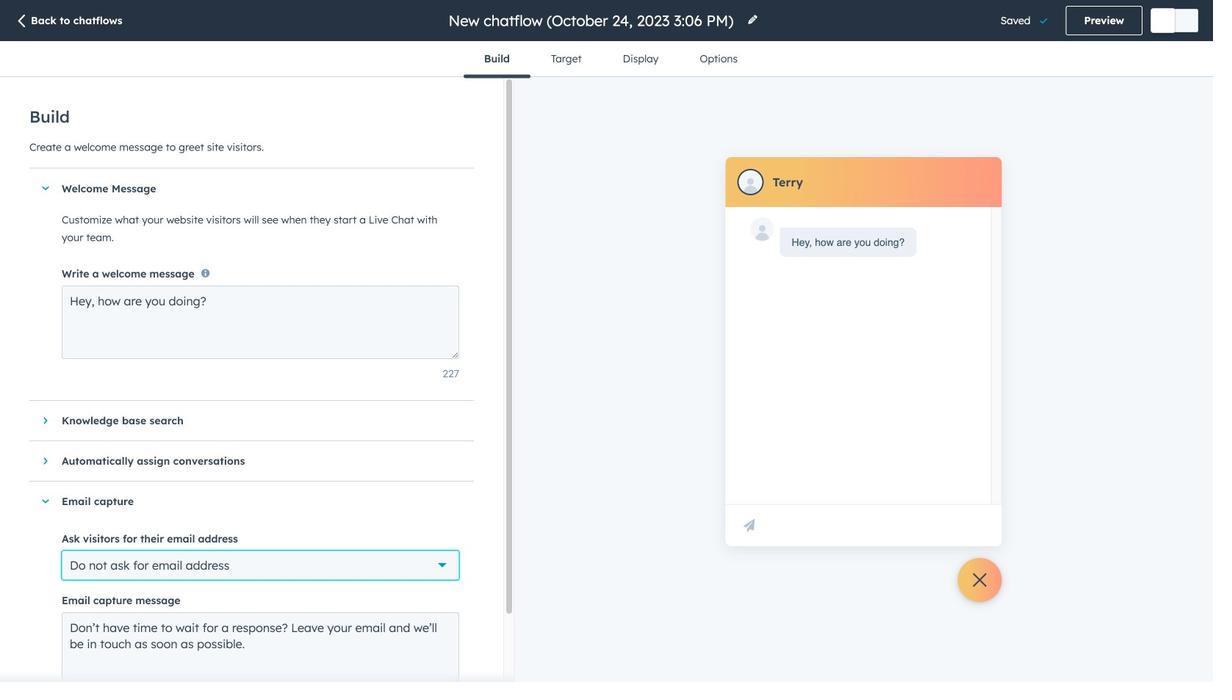 Task type: describe. For each thing, give the bounding box(es) containing it.
caret image
[[44, 417, 47, 426]]

2 vertical spatial caret image
[[41, 500, 50, 504]]

0 vertical spatial caret image
[[41, 187, 50, 190]]

agent says: hey, how are you doing? element
[[792, 234, 905, 251]]

1 vertical spatial caret image
[[44, 457, 47, 466]]



Task type: locate. For each thing, give the bounding box(es) containing it.
None text field
[[62, 286, 459, 359]]

caret image
[[41, 187, 50, 190], [44, 457, 47, 466], [41, 500, 50, 504]]

None field
[[447, 11, 738, 31]]

None text field
[[62, 613, 459, 683]]

navigation
[[464, 41, 759, 78]]



Task type: vqa. For each thing, say whether or not it's contained in the screenshot.
menu
no



